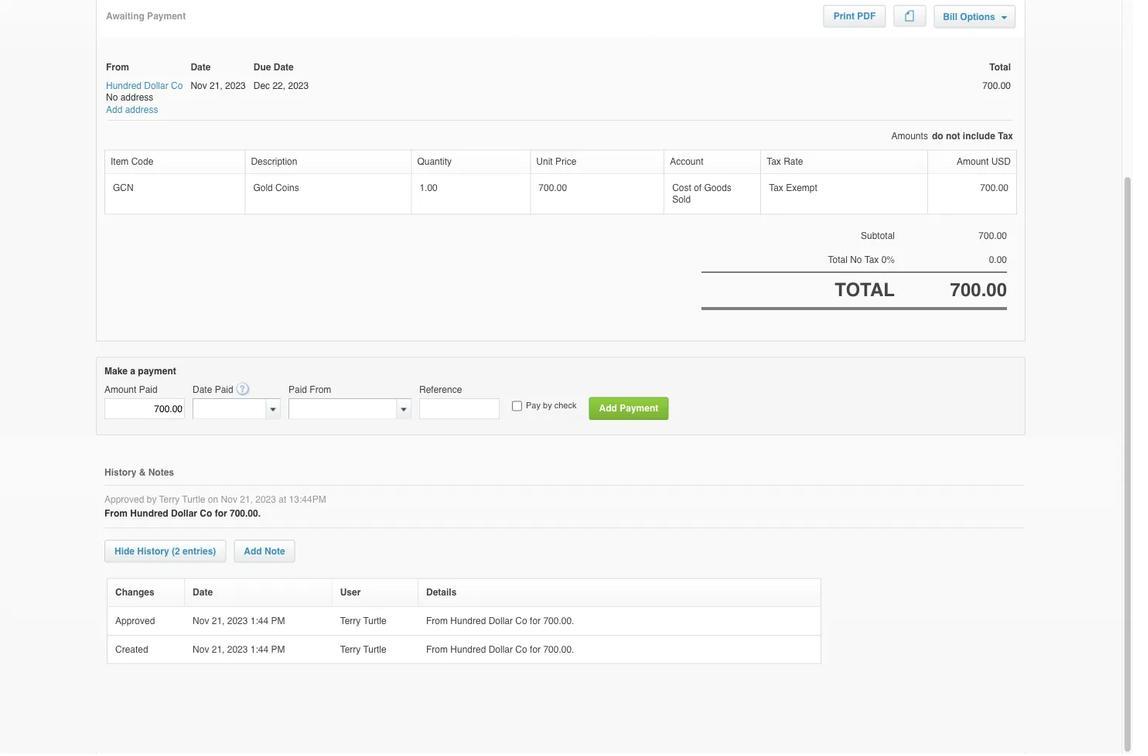 Task type: vqa. For each thing, say whether or not it's contained in the screenshot.
Close icon
no



Task type: locate. For each thing, give the bounding box(es) containing it.
total for total no tax 0%
[[828, 254, 848, 265]]

1 horizontal spatial by
[[543, 401, 552, 411]]

amount down include
[[957, 157, 989, 168]]

no up total
[[851, 254, 863, 265]]

0 vertical spatial no
[[106, 93, 118, 103]]

1 vertical spatial 1:44
[[251, 645, 269, 655]]

0 vertical spatial nov 21, 2023 1:44 pm
[[193, 616, 288, 627]]

&
[[139, 468, 146, 478]]

1 terry turtle from the top
[[340, 616, 389, 627]]

co
[[171, 81, 183, 91], [200, 509, 212, 520], [516, 616, 528, 627], [516, 645, 528, 655]]

amount for amount usd
[[957, 157, 989, 168]]

payment for awaiting payment
[[147, 11, 186, 22]]

hundred
[[106, 81, 142, 91], [130, 509, 168, 520], [451, 616, 486, 627], [451, 645, 486, 655]]

0 vertical spatial pm
[[271, 616, 285, 627]]

nov down entries)
[[193, 616, 209, 627]]

1:44 for approved
[[251, 616, 269, 627]]

1 horizontal spatial history
[[137, 546, 169, 557]]

None text field
[[289, 400, 397, 419]]

700.00. for approved
[[544, 616, 575, 627]]

by down notes
[[147, 494, 157, 505]]

rate
[[784, 157, 804, 168]]

1 horizontal spatial total
[[990, 62, 1012, 73]]

0 horizontal spatial history
[[104, 468, 136, 478]]

0 vertical spatial by
[[543, 401, 552, 411]]

terry
[[159, 494, 180, 505], [340, 616, 361, 627], [340, 645, 361, 655]]

nov 21, 2023 1:44 pm for created
[[193, 645, 288, 655]]

terry turtle
[[340, 616, 389, 627], [340, 645, 389, 655]]

700.00.
[[230, 509, 261, 520], [544, 616, 575, 627], [544, 645, 575, 655]]

2 terry turtle from the top
[[340, 645, 389, 655]]

paid from
[[289, 385, 332, 396]]

1 vertical spatial terry
[[340, 616, 361, 627]]

by for terry
[[147, 494, 157, 505]]

approved inside approved by terry turtle on nov 21, 2023 at 13:44pm from hundred dollar co for 700.00.
[[104, 494, 144, 505]]

Date Paid text field
[[193, 400, 266, 419]]

0 horizontal spatial amount
[[104, 385, 136, 396]]

history left &
[[104, 468, 136, 478]]

quantity
[[417, 157, 452, 168]]

address
[[120, 93, 154, 103], [125, 105, 158, 116]]

2 vertical spatial add
[[244, 546, 262, 557]]

1 paid from the left
[[139, 385, 158, 396]]

2 nov 21, 2023 1:44 pm from the top
[[193, 645, 288, 655]]

0 vertical spatial total
[[990, 62, 1012, 73]]

2 vertical spatial turtle
[[363, 645, 387, 655]]

item
[[111, 157, 129, 168]]

user
[[340, 588, 361, 599]]

from
[[106, 62, 129, 73], [310, 385, 332, 396], [104, 509, 128, 520], [426, 616, 448, 627], [426, 645, 448, 655]]

0 vertical spatial 700.00.
[[230, 509, 261, 520]]

paid for amount paid
[[139, 385, 158, 396]]

turtle
[[182, 494, 205, 505], [363, 616, 387, 627], [363, 645, 387, 655]]

2 from hundred dollar co for 700.00. from the top
[[426, 645, 577, 655]]

by inside approved by terry turtle on nov 21, 2023 at 13:44pm from hundred dollar co for 700.00.
[[147, 494, 157, 505]]

date paid
[[193, 385, 233, 396]]

co inside approved by terry turtle on nov 21, 2023 at 13:44pm from hundred dollar co for 700.00.
[[200, 509, 212, 520]]

1 vertical spatial for
[[530, 616, 541, 627]]

Reference text field
[[419, 399, 500, 420]]

1 pm from the top
[[271, 616, 285, 627]]

1 vertical spatial total
[[828, 254, 848, 265]]

for
[[215, 509, 227, 520], [530, 616, 541, 627], [530, 645, 541, 655]]

700.00 down 0.00
[[951, 280, 1008, 301]]

700.00
[[983, 81, 1012, 91], [539, 183, 567, 194], [981, 183, 1009, 194], [979, 231, 1008, 242], [951, 280, 1008, 301]]

1 vertical spatial terry turtle
[[340, 645, 389, 655]]

cost of goods sold
[[673, 183, 732, 206]]

3 paid from the left
[[289, 385, 307, 396]]

do
[[932, 131, 944, 142]]

hundred dollar co link
[[106, 80, 183, 92]]

0 vertical spatial add
[[106, 105, 123, 116]]

date up date paid text field
[[193, 385, 212, 396]]

no inside the from hundred dollar co no address add address
[[106, 93, 118, 103]]

item code
[[111, 157, 154, 168]]

1 nov 21, 2023 1:44 pm from the top
[[193, 616, 288, 627]]

700.00 up 0.00
[[979, 231, 1008, 242]]

total
[[990, 62, 1012, 73], [828, 254, 848, 265]]

1 horizontal spatial payment
[[620, 404, 659, 415]]

turtle inside approved by terry turtle on nov 21, 2023 at 13:44pm from hundred dollar co for 700.00.
[[182, 494, 205, 505]]

0 horizontal spatial by
[[147, 494, 157, 505]]

2 1:44 from the top
[[251, 645, 269, 655]]

21,
[[210, 81, 223, 91], [240, 494, 253, 505], [212, 616, 225, 627], [212, 645, 225, 655]]

date down entries)
[[193, 588, 213, 599]]

at
[[279, 494, 287, 505]]

amount paid
[[104, 385, 158, 396]]

0 vertical spatial terry
[[159, 494, 180, 505]]

0 horizontal spatial add
[[106, 105, 123, 116]]

gold
[[253, 183, 273, 194]]

amounts
[[892, 131, 929, 142]]

1 horizontal spatial add
[[244, 546, 262, 557]]

history & notes
[[104, 468, 174, 478]]

approved
[[104, 494, 144, 505], [115, 616, 158, 627]]

payment right awaiting
[[147, 11, 186, 22]]

2023 inside approved by terry turtle on nov 21, 2023 at 13:44pm from hundred dollar co for 700.00.
[[256, 494, 276, 505]]

700.00 up include
[[983, 81, 1012, 91]]

1 vertical spatial add
[[599, 404, 618, 415]]

0 vertical spatial amount
[[957, 157, 989, 168]]

no
[[106, 93, 118, 103], [851, 254, 863, 265]]

no up add address link
[[106, 93, 118, 103]]

1 vertical spatial pm
[[271, 645, 285, 655]]

22,
[[273, 81, 286, 91]]

0 horizontal spatial total
[[828, 254, 848, 265]]

pdf
[[858, 11, 876, 22]]

total inside total 700.00
[[990, 62, 1012, 73]]

approved down history & notes
[[104, 494, 144, 505]]

unit price
[[537, 157, 577, 168]]

2 vertical spatial terry
[[340, 645, 361, 655]]

approved for approved
[[115, 616, 158, 627]]

0 horizontal spatial paid
[[139, 385, 158, 396]]

from hundred dollar co no address add address
[[106, 62, 183, 116]]

date
[[191, 62, 211, 73], [274, 62, 294, 73], [193, 385, 212, 396], [193, 588, 213, 599]]

by
[[543, 401, 552, 411], [147, 494, 157, 505]]

1 horizontal spatial paid
[[215, 385, 233, 396]]

2 horizontal spatial paid
[[289, 385, 307, 396]]

add left note
[[244, 546, 262, 557]]

from hundred dollar co for 700.00.
[[426, 616, 577, 627], [426, 645, 577, 655]]

2 horizontal spatial add
[[599, 404, 618, 415]]

2 vertical spatial for
[[530, 645, 541, 655]]

tax exempt
[[769, 183, 818, 194]]

0 horizontal spatial no
[[106, 93, 118, 103]]

from hundred dollar co for 700.00. for approved
[[426, 616, 577, 627]]

print pdf link
[[825, 6, 886, 27]]

0 vertical spatial approved
[[104, 494, 144, 505]]

2 paid from the left
[[215, 385, 233, 396]]

add right check
[[599, 404, 618, 415]]

payment
[[138, 366, 176, 377]]

total up total
[[828, 254, 848, 265]]

payment right check
[[620, 404, 659, 415]]

total down options
[[990, 62, 1012, 73]]

amount
[[957, 157, 989, 168], [104, 385, 136, 396]]

pm
[[271, 616, 285, 627], [271, 645, 285, 655]]

approved down changes
[[115, 616, 158, 627]]

1 from hundred dollar co for 700.00. from the top
[[426, 616, 577, 627]]

nov right 'hundred dollar co' link
[[191, 81, 207, 91]]

payment for add payment
[[620, 404, 659, 415]]

dollar
[[144, 81, 168, 91], [171, 509, 197, 520], [489, 616, 513, 627], [489, 645, 513, 655]]

0 vertical spatial for
[[215, 509, 227, 520]]

2023
[[225, 81, 246, 91], [288, 81, 309, 91], [256, 494, 276, 505], [227, 616, 248, 627], [227, 645, 248, 655]]

nov right 'on'
[[221, 494, 238, 505]]

0 vertical spatial history
[[104, 468, 136, 478]]

Amount Paid text field
[[104, 399, 185, 420]]

1:44
[[251, 616, 269, 627], [251, 645, 269, 655]]

amount down make
[[104, 385, 136, 396]]

1 vertical spatial by
[[147, 494, 157, 505]]

terry for created
[[340, 645, 361, 655]]

0 vertical spatial 1:44
[[251, 616, 269, 627]]

1 vertical spatial amount
[[104, 385, 136, 396]]

date right the from hundred dollar co no address add address on the top
[[191, 62, 211, 73]]

history left (2
[[137, 546, 169, 557]]

address up add address link
[[120, 93, 154, 103]]

0 vertical spatial payment
[[147, 11, 186, 22]]

for for approved
[[530, 616, 541, 627]]

address down 'hundred dollar co' link
[[125, 105, 158, 116]]

1 vertical spatial from hundred dollar co for 700.00.
[[426, 645, 577, 655]]

options
[[961, 12, 996, 23]]

0 vertical spatial turtle
[[182, 494, 205, 505]]

payment
[[147, 11, 186, 22], [620, 404, 659, 415]]

0 vertical spatial from hundred dollar co for 700.00.
[[426, 616, 577, 627]]

total 700.00
[[983, 62, 1012, 91]]

0 vertical spatial terry turtle
[[340, 616, 389, 627]]

notes
[[148, 468, 174, 478]]

1 1:44 from the top
[[251, 616, 269, 627]]

nov
[[191, 81, 207, 91], [221, 494, 238, 505], [193, 616, 209, 627], [193, 645, 209, 655]]

2 pm from the top
[[271, 645, 285, 655]]

1 horizontal spatial no
[[851, 254, 863, 265]]

add down 'hundred dollar co' link
[[106, 105, 123, 116]]

nov 21, 2023 1:44 pm
[[193, 616, 288, 627], [193, 645, 288, 655]]

check
[[555, 401, 577, 411]]

account
[[670, 157, 704, 168]]

1 vertical spatial payment
[[620, 404, 659, 415]]

2 vertical spatial 700.00.
[[544, 645, 575, 655]]

by right pay
[[543, 401, 552, 411]]

1 vertical spatial turtle
[[363, 616, 387, 627]]

1 horizontal spatial amount
[[957, 157, 989, 168]]

21, inside date nov 21, 2023 due date dec 22, 2023
[[210, 81, 223, 91]]

1 vertical spatial 700.00.
[[544, 616, 575, 627]]

0 horizontal spatial payment
[[147, 11, 186, 22]]

total no tax 0%
[[828, 254, 895, 265]]

add
[[106, 105, 123, 116], [599, 404, 618, 415], [244, 546, 262, 557]]

goods
[[705, 183, 732, 194]]

price
[[556, 157, 577, 168]]

add note link
[[234, 541, 295, 563]]

1 vertical spatial approved
[[115, 616, 158, 627]]

nov right the created
[[193, 645, 209, 655]]

21, inside approved by terry turtle on nov 21, 2023 at 13:44pm from hundred dollar co for 700.00.
[[240, 494, 253, 505]]

gcn
[[113, 183, 134, 194]]

nov 21, 2023 1:44 pm for approved
[[193, 616, 288, 627]]

tax
[[999, 131, 1014, 142], [767, 157, 782, 168], [769, 183, 784, 194], [865, 254, 879, 265]]

hide history (2 entries)
[[115, 546, 216, 557]]

cost
[[673, 183, 692, 194]]

dec
[[254, 81, 270, 91]]

for for created
[[530, 645, 541, 655]]

1.00
[[420, 183, 438, 194]]

1 vertical spatial nov 21, 2023 1:44 pm
[[193, 645, 288, 655]]



Task type: describe. For each thing, give the bounding box(es) containing it.
tax left the exempt
[[769, 183, 784, 194]]

paid for date paid
[[215, 385, 233, 396]]

1 vertical spatial no
[[851, 254, 863, 265]]

from inside approved by terry turtle on nov 21, 2023 at 13:44pm from hundred dollar co for 700.00.
[[104, 509, 128, 520]]

hide
[[115, 546, 135, 557]]

tax left 0%
[[865, 254, 879, 265]]

dollar inside approved by terry turtle on nov 21, 2023 at 13:44pm from hundred dollar co for 700.00.
[[171, 509, 197, 520]]

of
[[694, 183, 702, 194]]

awaiting payment
[[106, 11, 186, 22]]

date for date
[[193, 588, 213, 599]]

add note
[[244, 546, 285, 557]]

terry turtle for approved
[[340, 616, 389, 627]]

date for date paid
[[193, 385, 212, 396]]

add for add note
[[244, 546, 262, 557]]

total for total 700.00
[[990, 62, 1012, 73]]

turtle for created
[[363, 645, 387, 655]]

description
[[251, 157, 298, 168]]

700.00 down usd on the right top of the page
[[981, 183, 1009, 194]]

dollar inside the from hundred dollar co no address add address
[[144, 81, 168, 91]]

entries)
[[183, 546, 216, 557]]

13:44pm
[[289, 494, 326, 505]]

reference
[[419, 385, 462, 396]]

700.00. for created
[[544, 645, 575, 655]]

date nov 21, 2023 due date dec 22, 2023
[[191, 62, 309, 91]]

approved by terry turtle on nov 21, 2023 at 13:44pm from hundred dollar co for 700.00.
[[104, 494, 326, 520]]

date for date nov 21, 2023 due date dec 22, 2023
[[191, 62, 211, 73]]

on
[[208, 494, 218, 505]]

details
[[426, 588, 457, 599]]

amounts do not include tax
[[892, 131, 1014, 142]]

include
[[963, 131, 996, 142]]

co inside the from hundred dollar co no address add address
[[171, 81, 183, 91]]

hundred inside approved by terry turtle on nov 21, 2023 at 13:44pm from hundred dollar co for 700.00.
[[130, 509, 168, 520]]

pay
[[526, 401, 541, 411]]

by for check
[[543, 401, 552, 411]]

0 vertical spatial address
[[120, 93, 154, 103]]

usd
[[992, 157, 1012, 168]]

terry for approved
[[340, 616, 361, 627]]

pay by check
[[526, 401, 577, 411]]

700.00. inside approved by terry turtle on nov 21, 2023 at 13:44pm from hundred dollar co for 700.00.
[[230, 509, 261, 520]]

date up 22,
[[274, 62, 294, 73]]

tax left rate
[[767, 157, 782, 168]]

1:44 for created
[[251, 645, 269, 655]]

700.00 down unit price
[[539, 183, 567, 194]]

add address link
[[106, 104, 158, 116]]

terry inside approved by terry turtle on nov 21, 2023 at 13:44pm from hundred dollar co for 700.00.
[[159, 494, 180, 505]]

add payment
[[599, 404, 659, 415]]

add inside the from hundred dollar co no address add address
[[106, 105, 123, 116]]

pm for created
[[271, 645, 285, 655]]

sold
[[673, 195, 691, 206]]

not
[[946, 131, 961, 142]]

0%
[[882, 254, 895, 265]]

from inside the from hundred dollar co no address add address
[[106, 62, 129, 73]]

1 vertical spatial history
[[137, 546, 169, 557]]

print
[[834, 11, 855, 22]]

print pdf
[[834, 11, 876, 22]]

awaiting
[[106, 11, 145, 22]]

nov inside date nov 21, 2023 due date dec 22, 2023
[[191, 81, 207, 91]]

pm for approved
[[271, 616, 285, 627]]

created
[[115, 645, 151, 655]]

make a payment
[[104, 366, 176, 377]]

changes
[[115, 588, 155, 599]]

due
[[254, 62, 271, 73]]

approved for approved by terry turtle on nov 21, 2023 at 13:44pm from hundred dollar co for 700.00.
[[104, 494, 144, 505]]

exempt
[[786, 183, 818, 194]]

bill
[[944, 12, 958, 23]]

coins
[[276, 183, 299, 194]]

amount for amount paid
[[104, 385, 136, 396]]

amount usd
[[957, 157, 1012, 168]]

1 vertical spatial address
[[125, 105, 158, 116]]

0.00
[[990, 254, 1008, 265]]

unit
[[537, 157, 553, 168]]

(2
[[172, 546, 180, 557]]

add payment link
[[589, 398, 669, 421]]

add for add payment
[[599, 404, 618, 415]]

make
[[104, 366, 128, 377]]

total
[[835, 280, 895, 301]]

gold coins
[[253, 183, 299, 194]]

hundred inside the from hundred dollar co no address add address
[[106, 81, 142, 91]]

subtotal
[[861, 231, 895, 242]]

for inside approved by terry turtle on nov 21, 2023 at 13:44pm from hundred dollar co for 700.00.
[[215, 509, 227, 520]]

terry turtle for created
[[340, 645, 389, 655]]

bill options
[[944, 12, 998, 23]]

a
[[130, 366, 135, 377]]

Pay by check checkbox
[[512, 402, 522, 412]]

turtle for approved
[[363, 616, 387, 627]]

nov inside approved by terry turtle on nov 21, 2023 at 13:44pm from hundred dollar co for 700.00.
[[221, 494, 238, 505]]

from hundred dollar co for 700.00. for created
[[426, 645, 577, 655]]

tax up usd on the right top of the page
[[999, 131, 1014, 142]]

tax rate
[[767, 157, 804, 168]]

hide history (2 entries) link
[[104, 541, 226, 563]]

note
[[265, 546, 285, 557]]

code
[[131, 157, 154, 168]]



